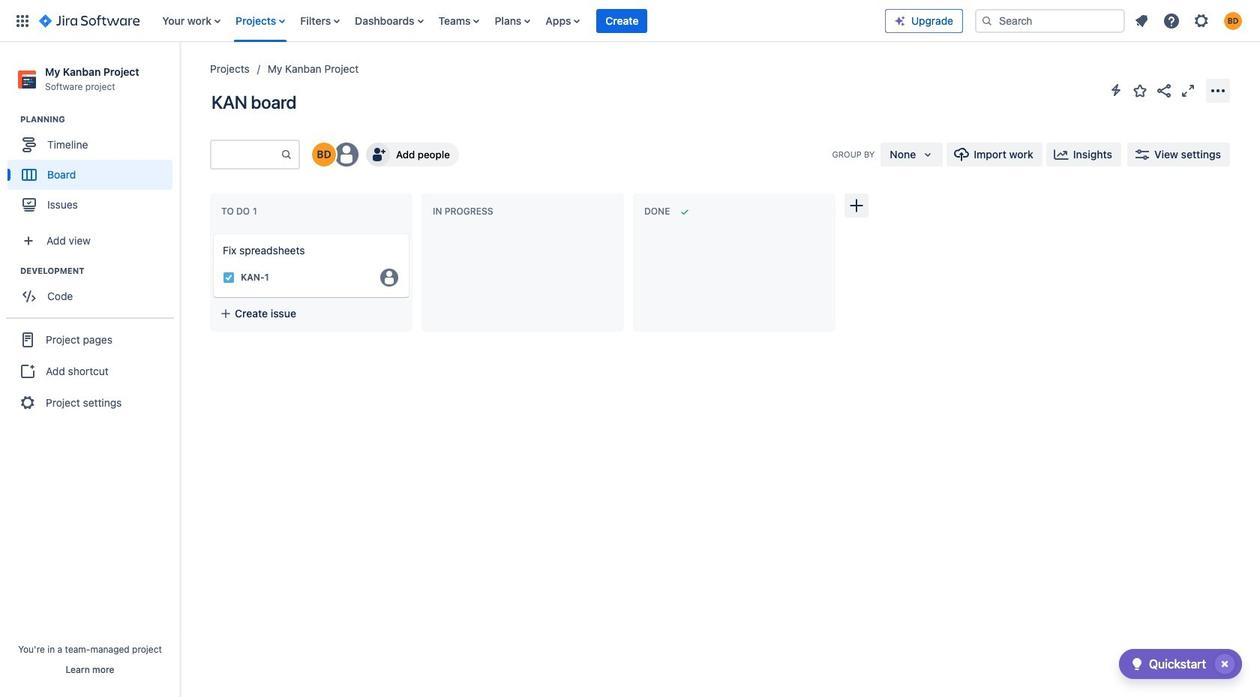 Task type: locate. For each thing, give the bounding box(es) containing it.
group
[[8, 113, 179, 225], [8, 265, 179, 316], [6, 318, 174, 424]]

add people image
[[369, 146, 387, 164]]

heading
[[20, 113, 179, 125], [20, 265, 179, 277]]

heading for group corresponding to planning icon
[[20, 113, 179, 125]]

1 heading from the top
[[20, 113, 179, 125]]

1 vertical spatial heading
[[20, 265, 179, 277]]

list item
[[597, 0, 648, 42]]

notifications image
[[1133, 12, 1151, 30]]

heading for group related to "development" icon
[[20, 265, 179, 277]]

create column image
[[848, 197, 866, 215]]

0 vertical spatial heading
[[20, 113, 179, 125]]

development image
[[2, 262, 20, 280]]

0 vertical spatial group
[[8, 113, 179, 225]]

list
[[155, 0, 886, 42], [1129, 7, 1252, 34]]

1 vertical spatial group
[[8, 265, 179, 316]]

enter full screen image
[[1180, 81, 1198, 99]]

banner
[[0, 0, 1261, 42]]

automations menu button icon image
[[1108, 81, 1126, 99]]

more image
[[1210, 81, 1228, 99]]

star kan board image
[[1132, 81, 1150, 99]]

None search field
[[976, 9, 1126, 33]]

2 heading from the top
[[20, 265, 179, 277]]

settings image
[[1193, 12, 1211, 30]]

task image
[[223, 272, 235, 284]]

import image
[[953, 146, 971, 164]]

group for "development" icon
[[8, 265, 179, 316]]

jira software image
[[39, 12, 140, 30], [39, 12, 140, 30]]



Task type: describe. For each thing, give the bounding box(es) containing it.
sidebar navigation image
[[164, 60, 197, 90]]

Search field
[[976, 9, 1126, 33]]

2 vertical spatial group
[[6, 318, 174, 424]]

1 horizontal spatial list
[[1129, 7, 1252, 34]]

group for planning icon
[[8, 113, 179, 225]]

search image
[[982, 15, 994, 27]]

sidebar element
[[0, 42, 180, 697]]

dismiss quickstart image
[[1213, 652, 1238, 676]]

appswitcher icon image
[[14, 12, 32, 30]]

help image
[[1163, 12, 1181, 30]]

Search this board text field
[[212, 141, 281, 168]]

check image
[[1129, 655, 1147, 673]]

view settings image
[[1134, 146, 1152, 164]]

planning image
[[2, 110, 20, 128]]

create issue image
[[203, 224, 221, 242]]

to do element
[[221, 206, 260, 217]]

0 horizontal spatial list
[[155, 0, 886, 42]]

your profile and settings image
[[1225, 12, 1243, 30]]

primary element
[[9, 0, 886, 42]]



Task type: vqa. For each thing, say whether or not it's contained in the screenshot.
in progress element
no



